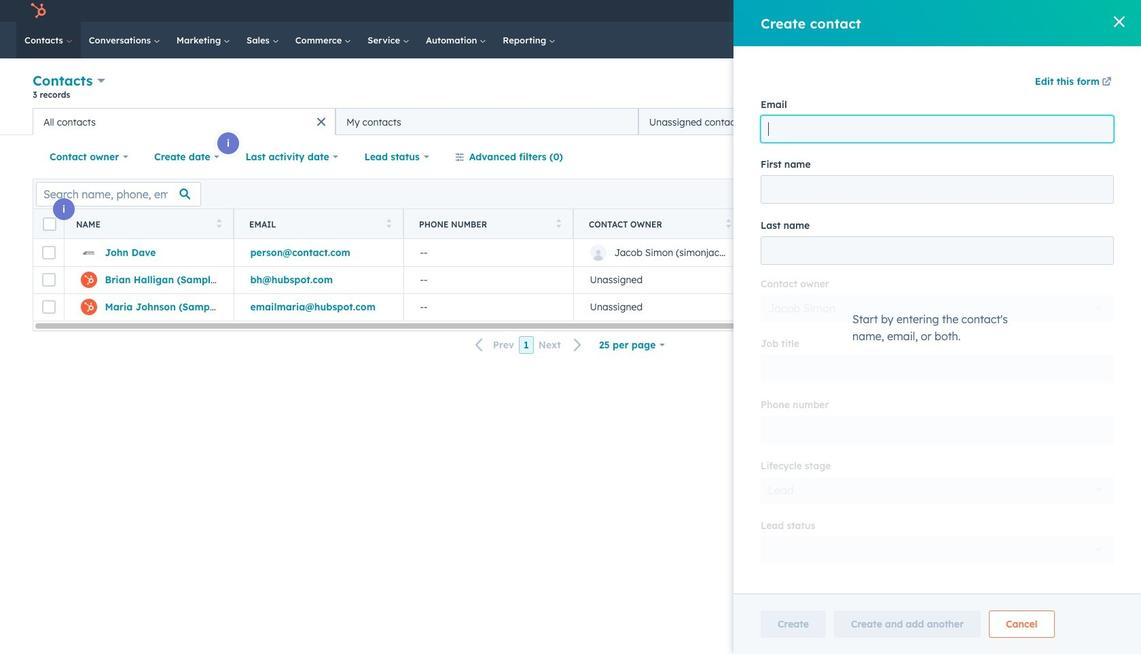 Task type: describe. For each thing, give the bounding box(es) containing it.
Search name, phone, email addresses, or company search field
[[36, 182, 201, 206]]

2 press to sort. image from the left
[[386, 218, 391, 228]]

Search HubSpot search field
[[950, 29, 1094, 52]]

1 press to sort. element from the left
[[216, 218, 221, 230]]

3 press to sort. element from the left
[[556, 218, 561, 230]]



Task type: locate. For each thing, give the bounding box(es) containing it.
column header
[[743, 209, 914, 239]]

jacob simon image
[[1048, 5, 1060, 17]]

menu
[[845, 0, 1125, 22]]

3 press to sort. image from the left
[[556, 218, 561, 228]]

2 press to sort. element from the left
[[386, 218, 391, 230]]

press to sort. element
[[216, 218, 221, 230], [386, 218, 391, 230], [556, 218, 561, 230], [726, 218, 731, 230]]

1 horizontal spatial press to sort. image
[[386, 218, 391, 228]]

marketplaces image
[[946, 6, 958, 18]]

press to sort. image
[[726, 218, 731, 228]]

pagination navigation
[[467, 336, 590, 354]]

4 press to sort. element from the left
[[726, 218, 731, 230]]

2 horizontal spatial press to sort. image
[[556, 218, 561, 228]]

press to sort. image
[[216, 218, 221, 228], [386, 218, 391, 228], [556, 218, 561, 228]]

0 horizontal spatial press to sort. image
[[216, 218, 221, 228]]

1 press to sort. image from the left
[[216, 218, 221, 228]]

banner
[[33, 70, 1109, 108]]



Task type: vqa. For each thing, say whether or not it's contained in the screenshot.
Cancel
no



